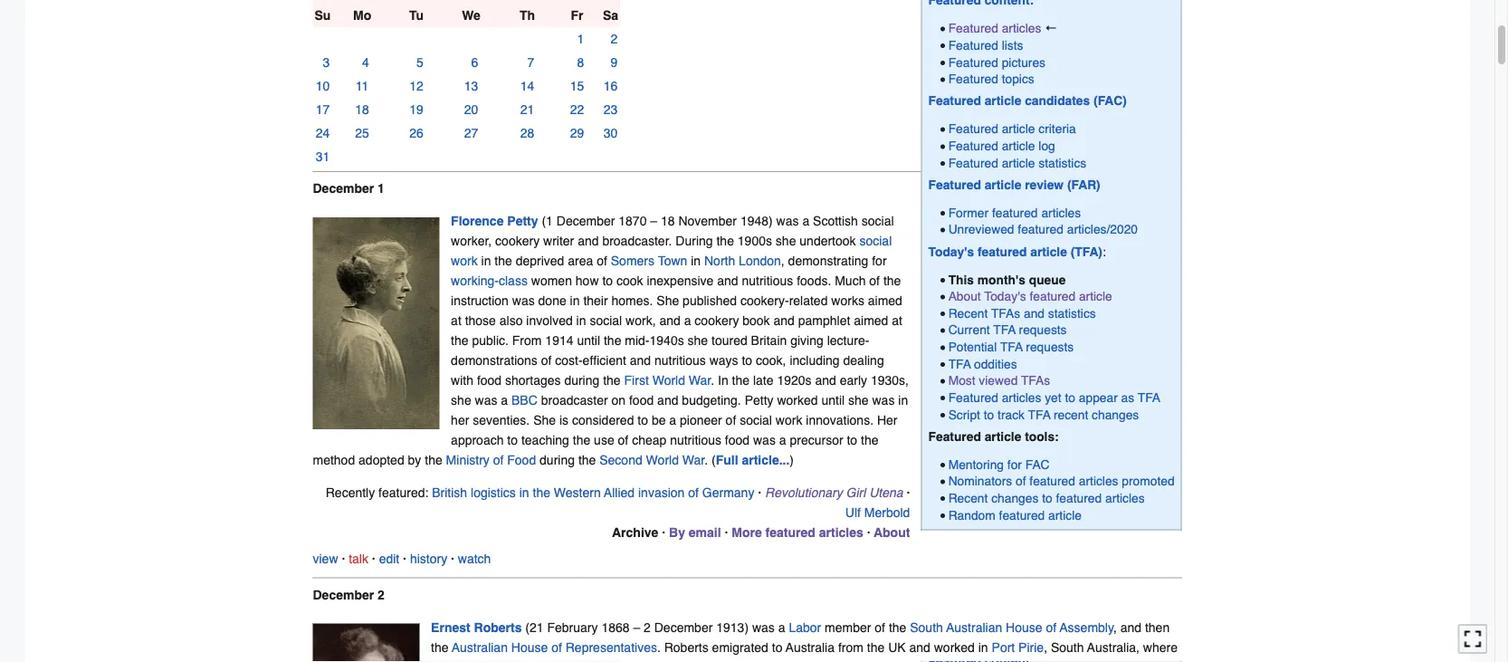 Task type: locate. For each thing, give the bounding box(es) containing it.
oddities
[[975, 357, 1018, 371]]

social inside (1 december 1870 – 18 november 1948) was a scottish social worker, cookery writer and broadcaster. during the 1900s she undertook
[[862, 214, 894, 228]]

in down during
[[691, 253, 701, 268]]

0 horizontal spatial cookery
[[496, 234, 540, 248]]

(
[[712, 453, 716, 467]]

nutritious up cookery-
[[742, 273, 794, 288]]

social work
[[451, 234, 892, 268]]

7 link
[[521, 55, 535, 70]]

0 vertical spatial december
[[313, 181, 374, 195]]

food down demonstrations
[[477, 373, 502, 388]]

1 vertical spatial she
[[534, 413, 556, 427]]

changes inside this month's queue about today's featured article recent tfas and statistics current tfa requests potential tfa requests tfa oddities most viewed tfas featured articles yet to appear as tfa script to track tfa recent changes featured article tools:
[[1092, 407, 1140, 421]]

changes
[[1092, 407, 1140, 421], [992, 491, 1039, 505]]

1870 –
[[619, 214, 658, 228]]

1 vertical spatial changes
[[992, 491, 1039, 505]]

0 horizontal spatial for
[[872, 253, 887, 268]]

she inside ". in the late 1920s and early 1930s, she was a"
[[451, 393, 472, 407]]

and right the uk
[[910, 640, 931, 655]]

0 horizontal spatial 1
[[378, 181, 385, 195]]

0 vertical spatial house
[[1006, 620, 1043, 635]]

war left (
[[683, 453, 705, 467]]

0 vertical spatial today's
[[929, 244, 975, 258]]

today's up this
[[929, 244, 975, 258]]

in the deprived area of somers town in north london , demonstrating for working-class
[[451, 253, 887, 288]]

1 vertical spatial 1
[[378, 181, 385, 195]]

13 link
[[464, 79, 479, 93]]

australia
[[786, 640, 835, 655]]

social up much
[[860, 234, 892, 248]]

article inside featured articles ← featured lists featured pictures featured topics featured article candidates (fac)
[[985, 94, 1022, 108]]

potential
[[949, 340, 998, 354]]

at up 1930s,
[[892, 313, 903, 328]]

featured down nominators of featured articles promoted link on the bottom
[[1057, 491, 1102, 505]]

1868 –
[[602, 620, 641, 635]]

more featured articles link
[[732, 525, 864, 540]]

nutritious
[[742, 273, 794, 288], [655, 353, 706, 368], [670, 433, 722, 447]]

she down early at the bottom right
[[849, 393, 869, 407]]

1 horizontal spatial changes
[[1092, 407, 1140, 421]]

cookery
[[496, 234, 540, 248], [695, 313, 739, 328]]

0 horizontal spatial 2
[[378, 587, 385, 602]]

until inside broadcaster on food and budgeting. petty worked until she was in her seventies. she is considered to be a pioneer of social work innovations. her approach to teaching the use of cheap nutritious food was a precursor to the method adopted by the
[[822, 393, 845, 407]]

and down including
[[816, 373, 837, 388]]

food
[[477, 373, 502, 388], [629, 393, 654, 407], [725, 433, 750, 447]]

0 vertical spatial food
[[477, 373, 502, 388]]

, for and
[[1114, 620, 1118, 635]]

the right in at the bottom left
[[732, 373, 750, 388]]

tfa up most
[[949, 357, 971, 371]]

was up the seventies. at the bottom left
[[475, 393, 498, 407]]

her
[[878, 413, 898, 427]]

2 horizontal spatial ,
[[1114, 620, 1118, 635]]

how
[[576, 273, 599, 288]]

more
[[732, 525, 762, 540]]

social inside broadcaster on food and budgeting. petty worked until she was in her seventies. she is considered to be a pioneer of social work innovations. her approach to teaching the use of cheap nutritious food was a precursor to the method adopted by the
[[740, 413, 773, 427]]

1 horizontal spatial for
[[1008, 457, 1023, 471]]

(1 december
[[542, 214, 615, 228]]

until up innovations.
[[822, 393, 845, 407]]

1 vertical spatial aimed
[[854, 313, 889, 328]]

featured lists link
[[949, 38, 1024, 52]]

statistics inside this month's queue about today's featured article recent tfas and statistics current tfa requests potential tfa requests tfa oddities most viewed tfas featured articles yet to appear as tfa script to track tfa recent changes featured article tools:
[[1049, 306, 1097, 320]]

nutritious up first world war link
[[655, 353, 706, 368]]

0 horizontal spatial australian
[[452, 640, 508, 655]]

first world war
[[625, 373, 712, 388]]

19 link
[[410, 102, 424, 117]]

1 vertical spatial cookery
[[695, 313, 739, 328]]

ernest
[[431, 620, 471, 635]]

21 link
[[521, 102, 535, 117]]

, inside the , south australia, where he was a member of
[[1044, 640, 1048, 655]]

statistics down log on the right top of the page
[[1039, 156, 1087, 170]]

0 horizontal spatial house
[[512, 640, 548, 655]]

women
[[531, 273, 572, 288]]

nutritious inside broadcaster on food and budgeting. petty worked until she was in her seventies. she is considered to be a pioneer of social work innovations. her approach to teaching the use of cheap nutritious food was a precursor to the method adopted by the
[[670, 433, 722, 447]]

assembly
[[1060, 620, 1114, 635]]

scottish
[[813, 214, 859, 228]]

view link
[[313, 551, 338, 566]]

1 horizontal spatial petty
[[745, 393, 774, 407]]

1 vertical spatial australian
[[452, 640, 508, 655]]

1 vertical spatial today's
[[985, 289, 1027, 303]]

broadcaster
[[541, 393, 608, 407]]

recently
[[326, 485, 375, 500]]

december down the talk link at bottom
[[313, 587, 374, 602]]

to inside mentoring for fac nominators of featured articles promoted recent changes to featured articles random featured article
[[1043, 491, 1053, 505]]

0 vertical spatial recent
[[949, 306, 988, 320]]

20
[[464, 102, 479, 117]]

1 vertical spatial ,
[[1114, 620, 1118, 635]]

featured up 'month's'
[[978, 244, 1027, 258]]

potential tfa requests link
[[949, 340, 1074, 354]]

she inside broadcaster on food and budgeting. petty worked until she was in her seventies. she is considered to be a pioneer of social work innovations. her approach to teaching the use of cheap nutritious food was a precursor to the method adopted by the
[[534, 413, 556, 427]]

0 horizontal spatial member
[[485, 660, 532, 662]]

featured down featured article review (far) link
[[993, 206, 1038, 220]]

member down ernest roberts link
[[485, 660, 532, 662]]

published
[[683, 293, 737, 308]]

28
[[521, 126, 535, 140]]

1 vertical spatial war
[[683, 453, 705, 467]]

at
[[451, 313, 462, 328], [892, 313, 903, 328]]

articles inside featured articles ← featured lists featured pictures featured topics featured article candidates (fac)
[[1002, 21, 1042, 35]]

tfa down "current tfa requests" link
[[1001, 340, 1023, 354]]

1 vertical spatial south
[[1051, 640, 1085, 655]]

0 vertical spatial australian
[[947, 620, 1003, 635]]

about
[[949, 289, 982, 303], [874, 525, 911, 540]]

1 vertical spatial tfas
[[1022, 374, 1051, 388]]

, up australia,
[[1114, 620, 1118, 635]]

social up full article...
[[740, 413, 773, 427]]

featured up recent changes to featured articles link at the right bottom
[[1030, 474, 1076, 488]]

was down class
[[512, 293, 535, 308]]

0 vertical spatial worked
[[778, 393, 818, 407]]

0 horizontal spatial worked
[[778, 393, 818, 407]]

1 horizontal spatial today's
[[985, 289, 1027, 303]]

, inside , and then the
[[1114, 620, 1118, 635]]

1 horizontal spatial tfas
[[1022, 374, 1051, 388]]

the up north
[[717, 234, 734, 248]]

pioneer
[[680, 413, 723, 427]]

featured topics link
[[949, 72, 1035, 86]]

featured articles link
[[949, 21, 1042, 35]]

work
[[451, 253, 478, 268], [776, 413, 803, 427]]

food down first
[[629, 393, 654, 407]]

2 vertical spatial nutritious
[[670, 433, 722, 447]]

0 horizontal spatial she
[[534, 413, 556, 427]]

social
[[862, 214, 894, 228], [860, 234, 892, 248], [590, 313, 622, 328], [740, 413, 773, 427]]

use
[[594, 433, 615, 447]]

0 horizontal spatial about
[[874, 525, 911, 540]]

0 vertical spatial about
[[949, 289, 982, 303]]

0 horizontal spatial south
[[910, 620, 944, 635]]

articles up lists
[[1002, 21, 1042, 35]]

innovations.
[[806, 413, 874, 427]]

writer
[[543, 234, 574, 248]]

featured articles yet to appear as tfa link
[[949, 391, 1161, 405]]

article inside mentoring for fac nominators of featured articles promoted recent changes to featured articles random featured article
[[1049, 508, 1082, 522]]

. left (
[[705, 453, 708, 467]]

a up undertook
[[803, 214, 810, 228]]

2 december from the top
[[313, 587, 374, 602]]

cookery down published
[[695, 313, 739, 328]]

house down (21 february on the bottom left of the page
[[512, 640, 548, 655]]

about inside this month's queue about today's featured article recent tfas and statistics current tfa requests potential tfa requests tfa oddities most viewed tfas featured articles yet to appear as tfa script to track tfa recent changes featured article tools:
[[949, 289, 982, 303]]

she right 1900s
[[776, 234, 797, 248]]

work,
[[626, 313, 656, 328]]

, for south
[[1044, 640, 1048, 655]]

1 horizontal spatial at
[[892, 313, 903, 328]]

1 horizontal spatial roberts
[[665, 640, 709, 655]]

recent up current on the right
[[949, 306, 988, 320]]

1 vertical spatial worked
[[934, 640, 975, 655]]

1 horizontal spatial south
[[1051, 640, 1085, 655]]

of right use
[[618, 433, 629, 447]]

0 vertical spatial .
[[712, 373, 715, 388]]

articles
[[1002, 21, 1042, 35], [1042, 206, 1082, 220], [1002, 391, 1042, 405], [1079, 474, 1119, 488], [1106, 491, 1145, 505], [819, 525, 864, 540]]

. down 2 december on the bottom of page
[[657, 640, 661, 655]]

featured inside this month's queue about today's featured article recent tfas and statistics current tfa requests potential tfa requests tfa oddities most viewed tfas featured articles yet to appear as tfa script to track tfa recent changes featured article tools:
[[1030, 289, 1076, 303]]

18 link
[[355, 102, 369, 117]]

bbc
[[512, 393, 538, 407]]

1 vertical spatial until
[[822, 393, 845, 407]]

about down merbold
[[874, 525, 911, 540]]

for
[[872, 253, 887, 268], [1008, 457, 1023, 471]]

of inside mentoring for fac nominators of featured articles promoted recent changes to featured articles random featured article
[[1016, 474, 1027, 488]]

world down cheap
[[646, 453, 679, 467]]

article up featured article review (far) link
[[1002, 156, 1036, 170]]

0 horizontal spatial tfas
[[992, 306, 1021, 320]]

the inside (1 december 1870 – 18 november 1948) was a scottish social worker, cookery writer and broadcaster. during the 1900s she undertook
[[717, 234, 734, 248]]

1 vertical spatial petty
[[745, 393, 774, 407]]

worked inside broadcaster on food and budgeting. petty worked until she was in her seventies. she is considered to be a pioneer of social work innovations. her approach to teaching the use of cheap nutritious food was a precursor to the method adopted by the
[[778, 393, 818, 407]]

port
[[992, 640, 1016, 655]]

and left then at right
[[1121, 620, 1142, 635]]

the inside in the deprived area of somers town in north london , demonstrating for working-class
[[495, 253, 512, 268]]

was inside the , south australia, where he was a member of
[[449, 660, 471, 662]]

today's
[[929, 244, 975, 258], [985, 289, 1027, 303]]

0 horizontal spatial today's
[[929, 244, 975, 258]]

1 december from the top
[[313, 181, 374, 195]]

featured down featured pictures link
[[949, 72, 999, 86]]

random
[[949, 508, 996, 522]]

logistics
[[471, 485, 516, 500]]

28 link
[[521, 126, 535, 140]]

fr
[[571, 8, 584, 23]]

in right the logistics on the left bottom
[[520, 485, 530, 500]]

1 horizontal spatial cookery
[[695, 313, 739, 328]]

her
[[451, 413, 469, 427]]

1 horizontal spatial work
[[776, 413, 803, 427]]

was up full article... link
[[754, 433, 776, 447]]

roberts right the ernest
[[474, 620, 522, 635]]

pictures
[[1002, 55, 1046, 69]]

in inside broadcaster on food and budgeting. petty worked until she was in her seventies. she is considered to be a pioneer of social work innovations. her approach to teaching the use of cheap nutritious food was a precursor to the method adopted by the
[[899, 393, 909, 407]]

18
[[355, 102, 369, 117]]

1 horizontal spatial 2
[[611, 32, 618, 46]]

14
[[521, 79, 535, 93]]

until
[[577, 333, 601, 348], [822, 393, 845, 407]]

petty down late
[[745, 393, 774, 407]]

1 horizontal spatial .
[[705, 453, 708, 467]]

until up efficient at the bottom
[[577, 333, 601, 348]]

1 horizontal spatial australian
[[947, 620, 1003, 635]]

budgeting.
[[682, 393, 742, 407]]

tfa right as
[[1138, 391, 1161, 405]]

, up cookery-
[[782, 253, 785, 268]]

work inside broadcaster on food and budgeting. petty worked until she was in her seventies. she is considered to be a pioneer of social work innovations. her approach to teaching the use of cheap nutritious food was a precursor to the method adopted by the
[[776, 413, 803, 427]]

0 vertical spatial petty
[[508, 214, 539, 228]]

a inside women how to cook inexpensive and nutritious foods. much of the instruction was done in their homes. she published cookery-related works aimed at those also involved in social work, and a cookery book and pamphlet aimed at the public. from 1914 until the mid-1940s she toured britain giving lecture- demonstrations of cost-efficient and nutritious ways to cook, including dealing with food shortages during the
[[684, 313, 692, 328]]

featured down featured article log link
[[949, 156, 999, 170]]

of left cost-
[[541, 353, 552, 368]]

she down with
[[451, 393, 472, 407]]

1 vertical spatial december
[[313, 587, 374, 602]]

worked down '1920s'
[[778, 393, 818, 407]]

petty up deprived
[[508, 214, 539, 228]]

full article...
[[716, 453, 790, 467]]

1 vertical spatial member
[[485, 660, 532, 662]]

1 horizontal spatial ,
[[1044, 640, 1048, 655]]

world
[[653, 373, 686, 388], [646, 453, 679, 467]]

he
[[431, 660, 445, 662]]

1 horizontal spatial about
[[949, 289, 982, 303]]

she down 'inexpensive'
[[657, 293, 680, 308]]

a inside the , south australia, where he was a member of
[[475, 660, 482, 662]]

featured article candidates (fac) link
[[929, 94, 1127, 108]]

15 link
[[570, 79, 584, 93]]

tfas up "current tfa requests" link
[[992, 306, 1021, 320]]

2 vertical spatial ,
[[1044, 640, 1048, 655]]

2 horizontal spatial food
[[725, 433, 750, 447]]

1 vertical spatial requests
[[1026, 340, 1074, 354]]

0 vertical spatial cookery
[[496, 234, 540, 248]]

1 vertical spatial recent
[[949, 491, 988, 505]]

articles up the track
[[1002, 391, 1042, 405]]

to left the track
[[984, 407, 995, 421]]

topics
[[1002, 72, 1035, 86]]

article down the track
[[985, 429, 1022, 443]]

0 horizontal spatial at
[[451, 313, 462, 328]]

watch
[[458, 551, 491, 566]]

to down innovations.
[[847, 433, 858, 447]]

1 vertical spatial statistics
[[1049, 306, 1097, 320]]

work up precursor
[[776, 413, 803, 427]]

27
[[464, 126, 479, 140]]

0 vertical spatial roberts
[[474, 620, 522, 635]]

of down fac
[[1016, 474, 1027, 488]]

0 horizontal spatial petty
[[508, 214, 539, 228]]

0 vertical spatial nutritious
[[742, 273, 794, 288]]

1 horizontal spatial member
[[825, 620, 872, 635]]

promoted
[[1123, 474, 1175, 488]]

the up he
[[431, 640, 449, 655]]

1 recent from the top
[[949, 306, 988, 320]]

of inside in the deprived area of somers town in north london , demonstrating for working-class
[[597, 253, 608, 268]]

changes inside mentoring for fac nominators of featured articles promoted recent changes to featured articles random featured article
[[992, 491, 1039, 505]]

december down 31 'link'
[[313, 181, 374, 195]]

0 horizontal spatial until
[[577, 333, 601, 348]]

2 recent from the top
[[949, 491, 988, 505]]

petty
[[508, 214, 539, 228], [745, 393, 774, 407]]

1 vertical spatial work
[[776, 413, 803, 427]]

featured
[[993, 206, 1038, 220], [1018, 223, 1064, 237], [978, 244, 1027, 258], [1030, 289, 1076, 303], [1030, 474, 1076, 488], [1057, 491, 1102, 505], [1000, 508, 1045, 522], [766, 525, 816, 540]]

at left those
[[451, 313, 462, 328]]

of right invasion
[[689, 485, 699, 500]]

she right 1940s
[[688, 333, 708, 348]]

and inside , and then the
[[1121, 620, 1142, 635]]

1 vertical spatial food
[[629, 393, 654, 407]]

, inside in the deprived area of somers town in north london , demonstrating for working-class
[[782, 253, 785, 268]]

0 vertical spatial statistics
[[1039, 156, 1087, 170]]

8
[[577, 55, 584, 70]]

1 horizontal spatial she
[[657, 293, 680, 308]]

0 vertical spatial changes
[[1092, 407, 1140, 421]]

(tfa)
[[1071, 244, 1103, 258]]

1 horizontal spatial 1
[[577, 32, 584, 46]]

social down their
[[590, 313, 622, 328]]

2 horizontal spatial .
[[712, 373, 715, 388]]

ulf
[[846, 505, 861, 520]]

0 vertical spatial work
[[451, 253, 478, 268]]

a left the labor
[[779, 620, 786, 635]]

4
[[362, 55, 369, 70]]

ernest roberts (21 february 1868 – 2 december 1913) was a labor member of the south australian house of assembly
[[431, 620, 1114, 635]]

tools:
[[1025, 429, 1059, 443]]

featured down queue
[[1030, 289, 1076, 303]]

the up class
[[495, 253, 512, 268]]

0 vertical spatial ,
[[782, 253, 785, 268]]

2 down edit
[[378, 587, 385, 602]]

toured
[[712, 333, 748, 348]]

member up from
[[825, 620, 872, 635]]

worked left port
[[934, 640, 975, 655]]

and down first world war
[[658, 393, 679, 407]]

australian up port
[[947, 620, 1003, 635]]

house up "port pirie" link
[[1006, 620, 1043, 635]]

0 vertical spatial for
[[872, 253, 887, 268]]

30
[[604, 126, 618, 140]]

most
[[949, 374, 976, 388]]

by email link
[[669, 525, 722, 540]]

december for december 1
[[313, 181, 374, 195]]

0 horizontal spatial work
[[451, 253, 478, 268]]

1948)
[[741, 214, 773, 228]]

the inside ". in the late 1920s and early 1930s, she was a"
[[732, 373, 750, 388]]

0 vertical spatial member
[[825, 620, 872, 635]]

labor
[[789, 620, 822, 635]]

. left in at the bottom left
[[712, 373, 715, 388]]

←
[[1045, 21, 1058, 35]]

cookery inside women how to cook inexpensive and nutritious foods. much of the instruction was done in their homes. she published cookery-related works aimed at those also involved in social work, and a cookery book and pamphlet aimed at the public. from 1914 until the mid-1940s she toured britain giving lecture- demonstrations of cost-efficient and nutritious ways to cook, including dealing with food shortages during the
[[695, 313, 739, 328]]

0 vertical spatial 1
[[577, 32, 584, 46]]

0 horizontal spatial .
[[657, 640, 661, 655]]

social inside social work
[[860, 234, 892, 248]]

1 vertical spatial 2
[[378, 587, 385, 602]]



Task type: describe. For each thing, give the bounding box(es) containing it.
western
[[554, 485, 601, 500]]

december for december 2
[[313, 587, 374, 602]]

0 vertical spatial tfas
[[992, 306, 1021, 320]]

this month's queue about today's featured article recent tfas and statistics current tfa requests potential tfa requests tfa oddities most viewed tfas featured articles yet to appear as tfa script to track tfa recent changes featured article tools:
[[929, 273, 1161, 443]]

to right 'how'
[[603, 273, 613, 288]]

22
[[570, 102, 584, 117]]

(1 december 1870 – 18 november 1948) was a scottish social worker, cookery writer and broadcaster. during the 1900s she undertook
[[451, 214, 894, 248]]

12
[[410, 79, 424, 93]]

1 vertical spatial house
[[512, 640, 548, 655]]

20 link
[[464, 102, 479, 117]]

work inside social work
[[451, 253, 478, 268]]

1 horizontal spatial worked
[[934, 640, 975, 655]]

florence petty link
[[451, 214, 539, 228]]

queue
[[1030, 273, 1066, 287]]

unreviewed featured articles/2020 link
[[949, 223, 1139, 237]]

0 vertical spatial war
[[689, 373, 712, 388]]

the right much
[[884, 273, 902, 288]]

fullscreen image
[[1465, 630, 1483, 648]]

in left their
[[570, 293, 580, 308]]

foods.
[[797, 273, 832, 288]]

food inside women how to cook inexpensive and nutritious foods. much of the instruction was done in their homes. she published cookery-related works aimed at those also involved in social work, and a cookery book and pamphlet aimed at the public. from 1914 until the mid-1940s she toured britain giving lecture- demonstrations of cost-efficient and nutritious ways to cook, including dealing with food shortages during the
[[477, 373, 502, 388]]

was inside women how to cook inexpensive and nutritious foods. much of the instruction was done in their homes. she published cookery-related works aimed at those also involved in social work, and a cookery book and pamphlet aimed at the public. from 1914 until the mid-1940s she toured britain giving lecture- demonstrations of cost-efficient and nutritious ways to cook, including dealing with food shortages during the
[[512, 293, 535, 308]]

a right 'be'
[[670, 413, 677, 427]]

month's
[[978, 273, 1026, 287]]

tfa up the potential tfa requests link
[[994, 323, 1016, 337]]

and inside (1 december 1870 – 18 november 1948) was a scottish social worker, cookery writer and broadcaster. during the 1900s she undertook
[[578, 234, 599, 248]]

florence petty
[[451, 214, 539, 228]]

social work link
[[451, 234, 892, 268]]

and down north
[[718, 273, 739, 288]]

1 horizontal spatial house
[[1006, 620, 1043, 635]]

31 link
[[316, 149, 330, 164]]

0 vertical spatial requests
[[1020, 323, 1067, 337]]

featured up the featured lists link
[[949, 21, 999, 35]]

she inside (1 december 1870 – 18 november 1948) was a scottish social worker, cookery writer and broadcaster. during the 1900s she undertook
[[776, 234, 797, 248]]

she inside women how to cook inexpensive and nutritious foods. much of the instruction was done in their homes. she published cookery-related works aimed at those also involved in social work, and a cookery book and pamphlet aimed at the public. from 1914 until the mid-1940s she toured britain giving lecture- demonstrations of cost-efficient and nutritious ways to cook, including dealing with food shortages during the
[[688, 333, 708, 348]]

(21 february
[[526, 620, 598, 635]]

0 vertical spatial south
[[910, 620, 944, 635]]

2 at from the left
[[892, 313, 903, 328]]

16
[[604, 79, 618, 93]]

11 link
[[356, 79, 369, 93]]

script to track tfa recent changes link
[[949, 407, 1140, 421]]

in left port
[[979, 640, 989, 655]]

1 vertical spatial about
[[874, 525, 911, 540]]

worker,
[[451, 234, 492, 248]]

recent inside this month's queue about today's featured article recent tfas and statistics current tfa requests potential tfa requests tfa oddities most viewed tfas featured articles yet to appear as tfa script to track tfa recent changes featured article tools:
[[949, 306, 988, 320]]

featured article criteria featured article log featured article statistics featured article review (far)
[[929, 122, 1101, 192]]

0 vertical spatial world
[[653, 373, 686, 388]]

today's inside this month's queue about today's featured article recent tfas and statistics current tfa requests potential tfa requests tfa oddities most viewed tfas featured articles yet to appear as tfa script to track tfa recent changes featured article tools:
[[985, 289, 1027, 303]]

by
[[408, 453, 422, 467]]

(far)
[[1068, 178, 1101, 192]]

the down those
[[451, 333, 469, 348]]

the up efficient at the bottom
[[604, 333, 622, 348]]

articles inside this month's queue about today's featured article recent tfas and statistics current tfa requests potential tfa requests tfa oddities most viewed tfas featured articles yet to appear as tfa script to track tfa recent changes featured article tools:
[[1002, 391, 1042, 405]]

south inside the , south australia, where he was a member of
[[1051, 640, 1085, 655]]

featured down featured articles link
[[949, 38, 999, 52]]

log
[[1039, 139, 1056, 153]]

featured article review (far) link
[[929, 178, 1101, 192]]

and up britain on the bottom of the page
[[774, 313, 795, 328]]

1 vertical spatial world
[[646, 453, 679, 467]]

during inside women how to cook inexpensive and nutritious foods. much of the instruction was done in their homes. she published cookery-related works aimed at those also involved in social work, and a cookery book and pamphlet aimed at the public. from 1914 until the mid-1940s she toured britain giving lecture- demonstrations of cost-efficient and nutritious ways to cook, including dealing with food shortages during the
[[565, 373, 600, 388]]

the inside , and then the
[[431, 640, 449, 655]]

the right by
[[425, 453, 443, 467]]

ulf merbold link
[[846, 505, 911, 520]]

unreviewed
[[949, 223, 1015, 237]]

featured:
[[379, 485, 429, 500]]

florence petty image
[[313, 217, 440, 429]]

article down featured article statistics link
[[985, 178, 1022, 192]]

articles down promoted
[[1106, 491, 1145, 505]]

by email
[[669, 525, 722, 540]]

25
[[355, 126, 369, 140]]

recent inside mentoring for fac nominators of featured articles promoted recent changes to featured articles random featured article
[[949, 491, 988, 505]]

to up food at the left
[[508, 433, 518, 447]]

from
[[512, 333, 542, 348]]

south australian house of assembly link
[[910, 620, 1114, 635]]

1 link
[[570, 32, 584, 46]]

of left food at the left
[[493, 453, 504, 467]]

featured down former featured articles link at the right of page
[[1018, 223, 1064, 237]]

8 link
[[570, 55, 584, 70]]

featured up featured article log link
[[949, 122, 999, 136]]

social inside women how to cook inexpensive and nutritious foods. much of the instruction was done in their homes. she published cookery-related works aimed at those also involved in social work, and a cookery book and pamphlet aimed at the public. from 1914 until the mid-1940s she toured britain giving lecture- demonstrations of cost-efficient and nutritious ways to cook, including dealing with food shortages during the
[[590, 313, 622, 328]]

featured down recent changes to featured articles link at the right bottom
[[1000, 508, 1045, 522]]

2 vertical spatial .
[[657, 640, 661, 655]]

for inside mentoring for fac nominators of featured articles promoted recent changes to featured articles random featured article
[[1008, 457, 1023, 471]]

december 1
[[313, 181, 385, 195]]

mo
[[353, 8, 372, 23]]

cookery inside (1 december 1870 – 18 november 1948) was a scottish social worker, cookery writer and broadcaster. during the 1900s she undertook
[[496, 234, 540, 248]]

a inside (1 december 1870 – 18 november 1948) was a scottish social worker, cookery writer and broadcaster. during the 1900s she undertook
[[803, 214, 810, 228]]

representatives
[[566, 640, 657, 655]]

viewed
[[979, 374, 1018, 388]]

featured down featured article criteria link
[[949, 139, 999, 153]]

18 november
[[661, 214, 737, 228]]

tu
[[409, 8, 424, 23]]

adopted
[[359, 453, 405, 467]]

for inside in the deprived area of somers town in north london , demonstrating for working-class
[[872, 253, 887, 268]]

the left the uk
[[868, 640, 885, 655]]

britain
[[751, 333, 787, 348]]

1914
[[546, 333, 574, 348]]

featured article log link
[[949, 139, 1056, 153]]

article down :
[[1080, 289, 1113, 303]]

was up australian house of representatives . roberts emigrated to australia from the uk and worked in port pirie
[[753, 620, 775, 635]]

25 link
[[355, 126, 369, 140]]

teaching
[[522, 433, 570, 447]]

featured up former at the right of page
[[929, 178, 982, 192]]

articles inside former featured articles unreviewed featured articles/2020 today's featured article (tfa) :
[[1042, 206, 1082, 220]]

statistics inside featured article criteria featured article log featured article statistics featured article review (far)
[[1039, 156, 1087, 170]]

bbc link
[[512, 393, 538, 407]]

was inside (1 december 1870 – 18 november 1948) was a scottish social worker, cookery writer and broadcaster. during the 1900s she undertook
[[777, 214, 799, 228]]

in up working-class link at the left top
[[481, 253, 491, 268]]

0 horizontal spatial roberts
[[474, 620, 522, 635]]

ernest roberts link
[[431, 620, 522, 635]]

today's inside former featured articles unreviewed featured articles/2020 today's featured article (tfa) :
[[929, 244, 975, 258]]

instruction
[[451, 293, 509, 308]]

to right ways at the left
[[742, 353, 753, 368]]

revolutionary girl utena ulf merbold
[[765, 485, 911, 520]]

the left 'western' at the left bottom of the page
[[533, 485, 551, 500]]

1 vertical spatial roberts
[[665, 640, 709, 655]]

broadcaster on food and budgeting. petty worked until she was in her seventies. she is considered to be a pioneer of social work innovations. her approach to teaching the use of cheap nutritious food was a precursor to the method adopted by the
[[313, 393, 909, 467]]

in down their
[[577, 313, 586, 328]]

to up recent
[[1066, 391, 1076, 405]]

december 2
[[313, 587, 385, 602]]

featured up script at the right of the page
[[949, 391, 999, 405]]

invasion
[[639, 485, 685, 500]]

to left 'be'
[[638, 413, 649, 427]]

a inside ". in the late 1920s and early 1930s, she was a"
[[501, 393, 508, 407]]

pirie
[[1019, 640, 1044, 655]]

was inside ". in the late 1920s and early 1930s, she was a"
[[475, 393, 498, 407]]

articles down ulf
[[819, 525, 864, 540]]

view
[[313, 551, 338, 566]]

edit
[[379, 551, 400, 566]]

tfa down the 'yet'
[[1029, 407, 1051, 421]]

utena
[[870, 485, 904, 500]]

article inside former featured articles unreviewed featured articles/2020 today's featured article (tfa) :
[[1031, 244, 1068, 258]]

articles left promoted
[[1079, 474, 1119, 488]]

the up on
[[603, 373, 621, 388]]

cost-
[[555, 353, 583, 368]]

1940s
[[650, 333, 684, 348]]

. inside ". in the late 1920s and early 1930s, she was a"
[[712, 373, 715, 388]]

13
[[464, 79, 479, 93]]

featured down script at the right of the page
[[929, 429, 982, 443]]

sa
[[603, 8, 619, 23]]

petty inside broadcaster on food and budgeting. petty worked until she was in her seventies. she is considered to be a pioneer of social work innovations. her approach to teaching the use of cheap nutritious food was a precursor to the method adopted by the
[[745, 393, 774, 407]]

the down her
[[861, 433, 879, 447]]

:
[[1103, 244, 1107, 258]]

pamphlet
[[799, 313, 851, 328]]

1920s
[[777, 373, 812, 388]]

1 vertical spatial during
[[540, 453, 575, 467]]

with
[[451, 373, 474, 388]]

until inside women how to cook inexpensive and nutritious foods. much of the instruction was done in their homes. she published cookery-related works aimed at those also involved in social work, and a cookery book and pamphlet aimed at the public. from 1914 until the mid-1940s she toured britain giving lecture- demonstrations of cost-efficient and nutritious ways to cook, including dealing with food shortages during the
[[577, 333, 601, 348]]

featured down featured topics link
[[929, 94, 982, 108]]

florence
[[451, 214, 504, 228]]

the down use
[[579, 453, 596, 467]]

of down (21 february on the bottom left of the page
[[552, 640, 562, 655]]

germany
[[703, 485, 755, 500]]

and inside ". in the late 1920s and early 1930s, she was a"
[[816, 373, 837, 388]]

class
[[499, 273, 528, 288]]

to down ernest roberts (21 february 1868 – 2 december 1913) was a labor member of the south australian house of assembly
[[772, 640, 783, 655]]

0 vertical spatial 2
[[611, 32, 618, 46]]

article up featured article log link
[[1002, 122, 1036, 136]]

recent
[[1054, 407, 1089, 421]]

during
[[676, 234, 713, 248]]

working-class link
[[451, 273, 528, 288]]

of down budgeting.
[[726, 413, 737, 427]]

member inside the , south australia, where he was a member of
[[485, 660, 532, 662]]

in
[[718, 373, 729, 388]]

ministry of food during the second world war . ( full article... )
[[446, 453, 794, 467]]

today's featured article (tfa) link
[[929, 244, 1103, 258]]

dealing
[[844, 353, 885, 368]]

ernest roberts image
[[313, 624, 420, 662]]

she inside broadcaster on food and budgeting. petty worked until she was in her seventies. she is considered to be a pioneer of social work innovations. her approach to teaching the use of cheap nutritious food was a precursor to the method adopted by the
[[849, 393, 869, 407]]

of inside the , south australia, where he was a member of
[[536, 660, 546, 662]]

method
[[313, 453, 355, 467]]

shortages
[[505, 373, 561, 388]]

1 vertical spatial nutritious
[[655, 353, 706, 368]]

and down mid-
[[630, 353, 651, 368]]

of left assembly on the right of the page
[[1047, 620, 1057, 635]]

girl
[[846, 485, 866, 500]]

broadcaster.
[[603, 234, 672, 248]]

she inside women how to cook inexpensive and nutritious foods. much of the instruction was done in their homes. she published cookery-related works aimed at those also involved in social work, and a cookery book and pamphlet aimed at the public. from 1914 until the mid-1940s she toured britain giving lecture- demonstrations of cost-efficient and nutritious ways to cook, including dealing with food shortages during the
[[657, 293, 680, 308]]

and up 1940s
[[660, 313, 681, 328]]

article up featured article statistics link
[[1002, 139, 1036, 153]]

1 vertical spatial .
[[705, 453, 708, 467]]

history link
[[410, 551, 448, 566]]

was up her
[[873, 393, 895, 407]]

of right much
[[870, 273, 880, 288]]

of right labor link
[[875, 620, 886, 635]]

mid-
[[625, 333, 650, 348]]

featured down the revolutionary
[[766, 525, 816, 540]]

10 link
[[316, 79, 330, 93]]

, south australia, where he was a member of
[[431, 640, 1178, 662]]

a left precursor
[[780, 433, 787, 447]]

and inside this month's queue about today's featured article recent tfas and statistics current tfa requests potential tfa requests tfa oddities most viewed tfas featured articles yet to appear as tfa script to track tfa recent changes featured article tools:
[[1024, 306, 1045, 320]]

featured down the featured lists link
[[949, 55, 999, 69]]

british
[[432, 485, 468, 500]]

criteria
[[1039, 122, 1077, 136]]

and inside broadcaster on food and budgeting. petty worked until she was in her seventies. she is considered to be a pioneer of social work innovations. her approach to teaching the use of cheap nutritious food was a precursor to the method adopted by the
[[658, 393, 679, 407]]

former featured articles link
[[949, 206, 1082, 220]]

demonstrations
[[451, 353, 538, 368]]

2 vertical spatial food
[[725, 433, 750, 447]]

script
[[949, 407, 981, 421]]

talk link
[[349, 551, 369, 566]]

0 vertical spatial aimed
[[868, 293, 903, 308]]

the up the uk
[[889, 620, 907, 635]]

1 at from the left
[[451, 313, 462, 328]]

the left use
[[573, 433, 591, 447]]

articles/2020
[[1068, 223, 1139, 237]]



Task type: vqa. For each thing, say whether or not it's contained in the screenshot.


